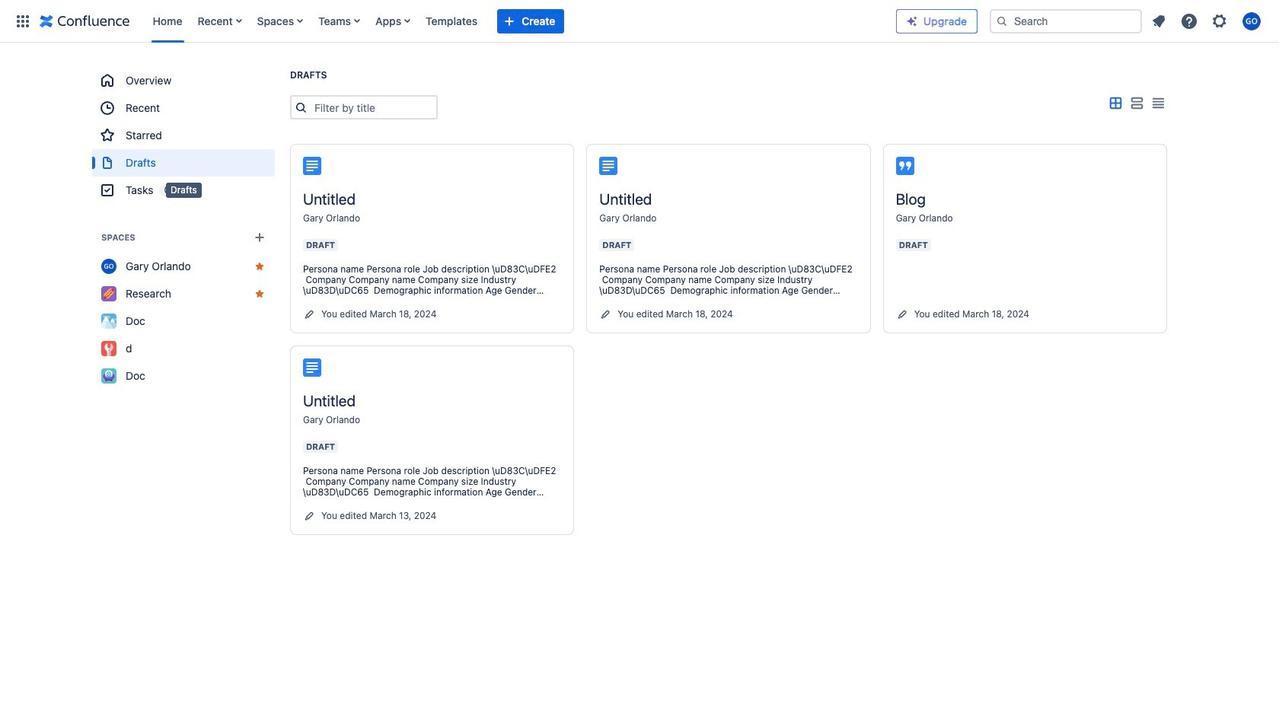 Task type: locate. For each thing, give the bounding box(es) containing it.
banner
[[0, 0, 1280, 43]]

cards image
[[1107, 94, 1125, 112]]

global element
[[9, 0, 896, 42]]

your profile and preferences image
[[1243, 12, 1261, 30]]

2 page image from the top
[[303, 359, 321, 377]]

Search field
[[990, 9, 1142, 33]]

settings icon image
[[1211, 12, 1229, 30]]

create a space image
[[251, 228, 269, 247]]

1 page image from the top
[[303, 157, 321, 175]]

unstar this space image
[[254, 260, 266, 273], [254, 288, 266, 300]]

1 vertical spatial unstar this space image
[[254, 288, 266, 300]]

blog image
[[896, 157, 914, 175]]

Filter by title field
[[310, 97, 436, 118]]

0 horizontal spatial list
[[145, 0, 896, 42]]

1 unstar this space image from the top
[[254, 260, 266, 273]]

premium image
[[906, 15, 919, 27]]

0 vertical spatial page image
[[303, 157, 321, 175]]

confluence image
[[40, 12, 130, 30], [40, 12, 130, 30]]

1 horizontal spatial list
[[1146, 7, 1270, 35]]

None search field
[[990, 9, 1142, 33]]

0 vertical spatial unstar this space image
[[254, 260, 266, 273]]

appswitcher icon image
[[14, 12, 32, 30]]

list image
[[1128, 94, 1146, 112]]

compact list image
[[1149, 94, 1168, 112]]

page image
[[600, 157, 618, 175]]

list
[[145, 0, 896, 42], [1146, 7, 1270, 35]]

1 vertical spatial page image
[[303, 359, 321, 377]]

page image
[[303, 157, 321, 175], [303, 359, 321, 377]]

list for premium image
[[1146, 7, 1270, 35]]

group
[[92, 67, 275, 204]]



Task type: describe. For each thing, give the bounding box(es) containing it.
search image
[[996, 15, 1008, 27]]

notification icon image
[[1150, 12, 1168, 30]]

list for the appswitcher icon at the top left
[[145, 0, 896, 42]]

2 unstar this space image from the top
[[254, 288, 266, 300]]

help icon image
[[1181, 12, 1199, 30]]



Task type: vqa. For each thing, say whether or not it's contained in the screenshot.
Page icon
yes



